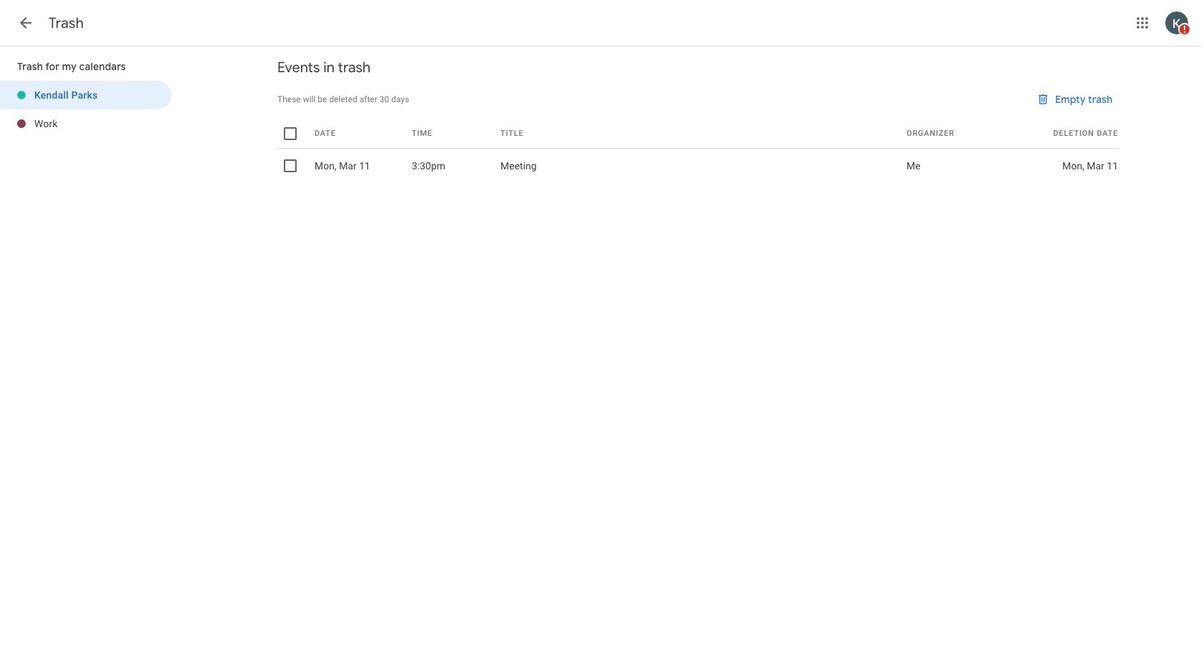 Task type: vqa. For each thing, say whether or not it's contained in the screenshot.
'list item'
yes



Task type: describe. For each thing, give the bounding box(es) containing it.
go back image
[[17, 14, 34, 31]]



Task type: locate. For each thing, give the bounding box(es) containing it.
heading
[[49, 14, 84, 32]]

list
[[0, 81, 172, 138]]

list item
[[0, 81, 172, 109]]



